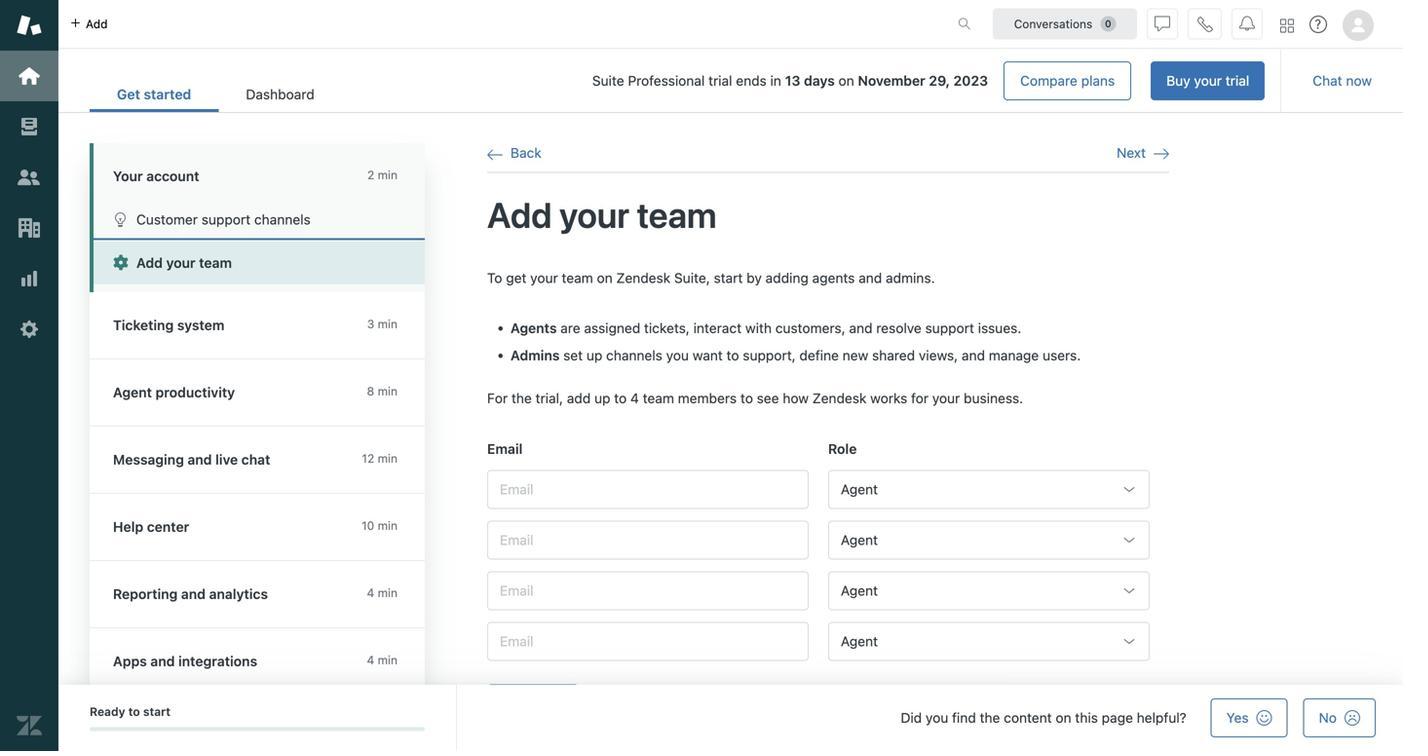 Task type: vqa. For each thing, say whether or not it's contained in the screenshot.
the top 'You'
yes



Task type: describe. For each thing, give the bounding box(es) containing it.
min for reporting and analytics
[[378, 586, 398, 600]]

system
[[177, 317, 225, 333]]

0 vertical spatial up
[[587, 348, 603, 364]]

1 vertical spatial support
[[926, 320, 975, 336]]

to right ready
[[128, 705, 140, 719]]

min for your account
[[378, 168, 398, 182]]

to down assigned
[[614, 391, 627, 407]]

to get your team on zendesk suite, start by adding agents and admins.
[[487, 270, 935, 286]]

admins.
[[886, 270, 935, 286]]

apps and integrations heading
[[90, 629, 445, 696]]

8 min
[[367, 385, 398, 398]]

business.
[[964, 391, 1024, 407]]

reporting and analytics
[[113, 586, 268, 602]]

customer support channels
[[136, 212, 311, 228]]

dashboard tab
[[219, 76, 342, 112]]

ready
[[90, 705, 125, 719]]

content
[[1004, 710, 1053, 726]]

3
[[367, 317, 375, 331]]

back
[[511, 145, 542, 161]]

views,
[[919, 348, 958, 364]]

no
[[1320, 710, 1338, 726]]

members
[[678, 391, 737, 407]]

set
[[564, 348, 583, 364]]

1 vertical spatial channels
[[606, 348, 663, 364]]

plans
[[1082, 73, 1115, 89]]

add your team inside content-title region
[[487, 194, 717, 235]]

your inside button
[[1195, 73, 1222, 89]]

your account heading
[[90, 143, 445, 198]]

conversations button
[[993, 8, 1138, 39]]

reporting
[[113, 586, 178, 602]]

progress-bar progress bar
[[90, 728, 425, 732]]

help
[[113, 519, 143, 535]]

and up new
[[850, 320, 873, 336]]

and right views,
[[962, 348, 986, 364]]

new
[[843, 348, 869, 364]]

messaging and live chat heading
[[90, 427, 445, 494]]

trial for your
[[1226, 73, 1250, 89]]

your
[[113, 168, 143, 184]]

zendesk products image
[[1281, 19, 1295, 33]]

productivity
[[156, 385, 235, 401]]

organizations image
[[17, 215, 42, 241]]

back button
[[487, 144, 542, 162]]

now
[[1347, 73, 1373, 89]]

3 email field from the top
[[487, 572, 809, 611]]

want
[[693, 348, 723, 364]]

min for messaging and live chat
[[378, 452, 398, 465]]

to left see
[[741, 391, 753, 407]]

compare plans
[[1021, 73, 1115, 89]]

12 min
[[362, 452, 398, 465]]

agent button for 3rd the email field from the bottom of the page
[[829, 521, 1150, 560]]

0 horizontal spatial start
[[143, 705, 171, 719]]

12
[[362, 452, 375, 465]]

analytics
[[209, 586, 268, 602]]

yes
[[1227, 710, 1249, 726]]

4 email field from the top
[[487, 622, 809, 661]]

for
[[487, 391, 508, 407]]

reporting and analytics heading
[[90, 562, 445, 629]]

team inside button
[[199, 255, 232, 271]]

notifications image
[[1240, 16, 1256, 32]]

helpful?
[[1137, 710, 1187, 726]]

team inside content-title region
[[637, 194, 717, 235]]

buy
[[1167, 73, 1191, 89]]

november
[[858, 73, 926, 89]]

zendesk image
[[17, 714, 42, 739]]

professional
[[628, 73, 705, 89]]

1 vertical spatial up
[[595, 391, 611, 407]]

tickets,
[[644, 320, 690, 336]]

conversations
[[1015, 17, 1093, 31]]

4 min for integrations
[[367, 654, 398, 667]]

ticketing
[[113, 317, 174, 333]]

10 min
[[362, 519, 398, 533]]

agent productivity
[[113, 385, 235, 401]]

agents are assigned tickets, interact with customers, and resolve support issues.
[[511, 320, 1022, 336]]

compare
[[1021, 73, 1078, 89]]

admins
[[511, 348, 560, 364]]

interact
[[694, 320, 742, 336]]

help center
[[113, 519, 189, 535]]

messaging and live chat
[[113, 452, 270, 468]]

with
[[746, 320, 772, 336]]

are
[[561, 320, 581, 336]]

adding
[[766, 270, 809, 286]]

in
[[771, 73, 782, 89]]

to right want at the top of the page
[[727, 348, 740, 364]]

2 email field from the top
[[487, 521, 809, 560]]

4 for apps and integrations
[[367, 654, 375, 667]]

get started
[[117, 86, 191, 102]]

get started image
[[17, 63, 42, 89]]

trial for professional
[[709, 73, 733, 89]]

apps and integrations
[[113, 654, 257, 670]]

trial,
[[536, 391, 563, 407]]

chat now button
[[1298, 61, 1388, 100]]

support inside button
[[202, 212, 251, 228]]

1 vertical spatial add
[[567, 391, 591, 407]]

started
[[144, 86, 191, 102]]

and right the 'apps'
[[150, 654, 175, 670]]

yes button
[[1212, 699, 1288, 738]]

section containing compare plans
[[358, 61, 1266, 100]]

on inside section
[[839, 73, 855, 89]]

add inside add 'dropdown button'
[[86, 17, 108, 31]]

min for agent productivity
[[378, 385, 398, 398]]

1 email field from the top
[[487, 470, 809, 509]]

agent inside heading
[[113, 385, 152, 401]]

ready to start
[[90, 705, 171, 719]]

page
[[1102, 710, 1134, 726]]

did
[[901, 710, 922, 726]]

manage
[[989, 348, 1039, 364]]

get help image
[[1310, 16, 1328, 33]]

your account
[[113, 168, 199, 184]]

center
[[147, 519, 189, 535]]

live
[[216, 452, 238, 468]]

10
[[362, 519, 375, 533]]

ticketing system heading
[[90, 292, 445, 360]]

2
[[367, 168, 375, 182]]

agent productivity heading
[[90, 360, 445, 427]]



Task type: locate. For each thing, give the bounding box(es) containing it.
customers,
[[776, 320, 846, 336]]

section
[[358, 61, 1266, 100]]

you down tickets,
[[667, 348, 689, 364]]

apps
[[113, 654, 147, 670]]

0 vertical spatial add
[[487, 194, 552, 235]]

customers image
[[17, 165, 42, 190]]

you right did
[[926, 710, 949, 726]]

next
[[1117, 145, 1146, 161]]

tab list
[[90, 76, 342, 112]]

0 horizontal spatial add your team
[[136, 255, 232, 271]]

0 vertical spatial on
[[839, 73, 855, 89]]

2 min from the top
[[378, 317, 398, 331]]

up right trial,
[[595, 391, 611, 407]]

4
[[631, 391, 639, 407], [367, 586, 375, 600], [367, 654, 375, 667]]

2 horizontal spatial on
[[1056, 710, 1072, 726]]

add your team
[[487, 194, 717, 235], [136, 255, 232, 271]]

min for ticketing system
[[378, 317, 398, 331]]

days
[[804, 73, 835, 89]]

region
[[487, 269, 1170, 747]]

up right set
[[587, 348, 603, 364]]

to
[[487, 270, 503, 286]]

suite,
[[675, 270, 710, 286]]

customer
[[136, 212, 198, 228]]

min inside help center heading
[[378, 519, 398, 533]]

13
[[785, 73, 801, 89]]

resolve
[[877, 320, 922, 336]]

4 min inside apps and integrations heading
[[367, 654, 398, 667]]

team up are
[[562, 270, 593, 286]]

admin image
[[17, 317, 42, 342]]

0 vertical spatial 4
[[631, 391, 639, 407]]

your inside content-title region
[[560, 194, 630, 235]]

4 for reporting and analytics
[[367, 586, 375, 600]]

add
[[86, 17, 108, 31], [567, 391, 591, 407]]

5 min from the top
[[378, 519, 398, 533]]

4 min for analytics
[[367, 586, 398, 600]]

role
[[829, 441, 857, 457]]

get
[[117, 86, 140, 102]]

email
[[487, 441, 523, 457]]

6 min from the top
[[378, 586, 398, 600]]

start
[[714, 270, 743, 286], [143, 705, 171, 719]]

3 min
[[367, 317, 398, 331]]

0 horizontal spatial add
[[136, 255, 163, 271]]

trial down "notifications" image
[[1226, 73, 1250, 89]]

0 horizontal spatial support
[[202, 212, 251, 228]]

2 4 min from the top
[[367, 654, 398, 667]]

1 trial from the left
[[1226, 73, 1250, 89]]

up
[[587, 348, 603, 364], [595, 391, 611, 407]]

4 inside apps and integrations heading
[[367, 654, 375, 667]]

1 vertical spatial 4 min
[[367, 654, 398, 667]]

add right zendesk support image
[[86, 17, 108, 31]]

to
[[727, 348, 740, 364], [614, 391, 627, 407], [741, 391, 753, 407], [128, 705, 140, 719]]

add your team button
[[94, 241, 425, 285]]

suite
[[593, 73, 625, 89]]

channels inside button
[[254, 212, 311, 228]]

buy your trial button
[[1152, 61, 1266, 100]]

chat
[[1313, 73, 1343, 89]]

add right trial,
[[567, 391, 591, 407]]

ticketing system
[[113, 317, 225, 333]]

2 min
[[367, 168, 398, 182]]

for the trial, add up to 4 team members to see how zendesk works for your business.
[[487, 391, 1024, 407]]

your inside button
[[166, 255, 196, 271]]

start left by
[[714, 270, 743, 286]]

min inside reporting and analytics heading
[[378, 586, 398, 600]]

on up assigned
[[597, 270, 613, 286]]

4 min
[[367, 586, 398, 600], [367, 654, 398, 667]]

agent button for second the email field from the bottom
[[829, 572, 1150, 611]]

4 min from the top
[[378, 452, 398, 465]]

and inside "heading"
[[188, 452, 212, 468]]

team up suite,
[[637, 194, 717, 235]]

4 min inside reporting and analytics heading
[[367, 586, 398, 600]]

4 inside reporting and analytics heading
[[367, 586, 375, 600]]

messaging
[[113, 452, 184, 468]]

and left live on the left of page
[[188, 452, 212, 468]]

1 vertical spatial start
[[143, 705, 171, 719]]

team
[[637, 194, 717, 235], [199, 255, 232, 271], [562, 270, 593, 286], [643, 391, 675, 407]]

0 horizontal spatial the
[[512, 391, 532, 407]]

1 vertical spatial 4
[[367, 586, 375, 600]]

0 vertical spatial you
[[667, 348, 689, 364]]

how
[[783, 391, 809, 407]]

and
[[859, 270, 882, 286], [850, 320, 873, 336], [962, 348, 986, 364], [188, 452, 212, 468], [181, 586, 206, 602], [150, 654, 175, 670]]

trial inside button
[[1226, 73, 1250, 89]]

and right agents
[[859, 270, 882, 286]]

1 horizontal spatial start
[[714, 270, 743, 286]]

4 agent button from the top
[[829, 622, 1150, 661]]

2023
[[954, 73, 989, 89]]

region containing to get your team on zendesk suite, start by adding agents and admins.
[[487, 269, 1170, 747]]

the right find
[[980, 710, 1001, 726]]

November 29, 2023 text field
[[858, 73, 989, 89]]

add your team inside button
[[136, 255, 232, 271]]

0 vertical spatial channels
[[254, 212, 311, 228]]

agents
[[813, 270, 855, 286]]

trial left the ends
[[709, 73, 733, 89]]

29,
[[929, 73, 951, 89]]

main element
[[0, 0, 58, 752]]

content-title region
[[487, 192, 1170, 237]]

2 trial from the left
[[709, 73, 733, 89]]

ends
[[736, 73, 767, 89]]

support up views,
[[926, 320, 975, 336]]

on
[[839, 73, 855, 89], [597, 270, 613, 286], [1056, 710, 1072, 726]]

start right ready
[[143, 705, 171, 719]]

1 4 min from the top
[[367, 586, 398, 600]]

by
[[747, 270, 762, 286]]

agent
[[113, 385, 152, 401], [841, 481, 878, 498], [841, 532, 878, 548], [841, 583, 878, 599], [841, 634, 878, 650]]

reporting image
[[17, 266, 42, 291]]

2 vertical spatial on
[[1056, 710, 1072, 726]]

define
[[800, 348, 839, 364]]

0 horizontal spatial on
[[597, 270, 613, 286]]

min inside apps and integrations heading
[[378, 654, 398, 667]]

you
[[667, 348, 689, 364], [926, 710, 949, 726]]

and left analytics
[[181, 586, 206, 602]]

footer
[[58, 685, 1404, 752]]

tab list containing get started
[[90, 76, 342, 112]]

3 min from the top
[[378, 385, 398, 398]]

support,
[[743, 348, 796, 364]]

0 vertical spatial start
[[714, 270, 743, 286]]

0 horizontal spatial trial
[[709, 73, 733, 89]]

on left the this
[[1056, 710, 1072, 726]]

Email field
[[487, 470, 809, 509], [487, 521, 809, 560], [487, 572, 809, 611], [487, 622, 809, 661]]

1 horizontal spatial add
[[487, 194, 552, 235]]

dashboard
[[246, 86, 315, 102]]

0 horizontal spatial add
[[86, 17, 108, 31]]

help center heading
[[90, 494, 445, 562]]

1 horizontal spatial add
[[567, 391, 591, 407]]

1 vertical spatial add
[[136, 255, 163, 271]]

1 agent button from the top
[[829, 470, 1150, 509]]

zendesk support image
[[17, 13, 42, 38]]

compare plans button
[[1004, 61, 1132, 100]]

add button
[[58, 0, 119, 48]]

account
[[146, 168, 199, 184]]

find
[[953, 710, 977, 726]]

admins set up channels you want to support, define new shared views, and manage users.
[[511, 348, 1081, 364]]

min for help center
[[378, 519, 398, 533]]

1 horizontal spatial the
[[980, 710, 1001, 726]]

support up the add your team button
[[202, 212, 251, 228]]

button displays agent's chat status as invisible. image
[[1155, 16, 1171, 32]]

on right days
[[839, 73, 855, 89]]

0 horizontal spatial channels
[[254, 212, 311, 228]]

see
[[757, 391, 779, 407]]

0 vertical spatial add
[[86, 17, 108, 31]]

zendesk right the how
[[813, 391, 867, 407]]

for
[[912, 391, 929, 407]]

agent button
[[829, 470, 1150, 509], [829, 521, 1150, 560], [829, 572, 1150, 611], [829, 622, 1150, 661]]

0 vertical spatial 4 min
[[367, 586, 398, 600]]

1 vertical spatial zendesk
[[813, 391, 867, 407]]

min inside your account heading
[[378, 168, 398, 182]]

zendesk left suite,
[[617, 270, 671, 286]]

customer support channels button
[[94, 198, 425, 241]]

did you find the content on this page helpful?
[[901, 710, 1187, 726]]

no button
[[1304, 699, 1377, 738]]

0 vertical spatial the
[[512, 391, 532, 407]]

1 horizontal spatial support
[[926, 320, 975, 336]]

chat
[[242, 452, 270, 468]]

1 horizontal spatial channels
[[606, 348, 663, 364]]

0 vertical spatial add your team
[[487, 194, 717, 235]]

0 vertical spatial zendesk
[[617, 270, 671, 286]]

next button
[[1117, 144, 1170, 162]]

1 min from the top
[[378, 168, 398, 182]]

add down customer
[[136, 255, 163, 271]]

7 min from the top
[[378, 654, 398, 667]]

8
[[367, 385, 375, 398]]

0 horizontal spatial zendesk
[[617, 270, 671, 286]]

1 horizontal spatial zendesk
[[813, 391, 867, 407]]

team left members at bottom
[[643, 391, 675, 407]]

suite professional trial ends in 13 days on november 29, 2023
[[593, 73, 989, 89]]

chat now
[[1313, 73, 1373, 89]]

shared
[[873, 348, 916, 364]]

zendesk
[[617, 270, 671, 286], [813, 391, 867, 407]]

1 horizontal spatial trial
[[1226, 73, 1250, 89]]

1 vertical spatial on
[[597, 270, 613, 286]]

add inside content-title region
[[487, 194, 552, 235]]

views image
[[17, 114, 42, 139]]

min inside ticketing system heading
[[378, 317, 398, 331]]

channels up the add your team button
[[254, 212, 311, 228]]

footer containing did you find the content on this page helpful?
[[58, 685, 1404, 752]]

1 horizontal spatial on
[[839, 73, 855, 89]]

min for apps and integrations
[[378, 654, 398, 667]]

channels
[[254, 212, 311, 228], [606, 348, 663, 364]]

agent button for fourth the email field from the bottom of the page
[[829, 470, 1150, 509]]

0 horizontal spatial you
[[667, 348, 689, 364]]

add down back button
[[487, 194, 552, 235]]

get
[[506, 270, 527, 286]]

min inside agent productivity heading
[[378, 385, 398, 398]]

support
[[202, 212, 251, 228], [926, 320, 975, 336]]

1 vertical spatial you
[[926, 710, 949, 726]]

users.
[[1043, 348, 1081, 364]]

3 agent button from the top
[[829, 572, 1150, 611]]

2 vertical spatial 4
[[367, 654, 375, 667]]

team down customer support channels
[[199, 255, 232, 271]]

agent button for first the email field from the bottom of the page
[[829, 622, 1150, 661]]

1 horizontal spatial add your team
[[487, 194, 717, 235]]

the right for
[[512, 391, 532, 407]]

1 vertical spatial the
[[980, 710, 1001, 726]]

1 horizontal spatial you
[[926, 710, 949, 726]]

the
[[512, 391, 532, 407], [980, 710, 1001, 726]]

assigned
[[584, 320, 641, 336]]

min inside messaging and live chat "heading"
[[378, 452, 398, 465]]

1 vertical spatial add your team
[[136, 255, 232, 271]]

integrations
[[178, 654, 257, 670]]

2 agent button from the top
[[829, 521, 1150, 560]]

works
[[871, 391, 908, 407]]

channels down assigned
[[606, 348, 663, 364]]

add inside button
[[136, 255, 163, 271]]

issues.
[[979, 320, 1022, 336]]

0 vertical spatial support
[[202, 212, 251, 228]]



